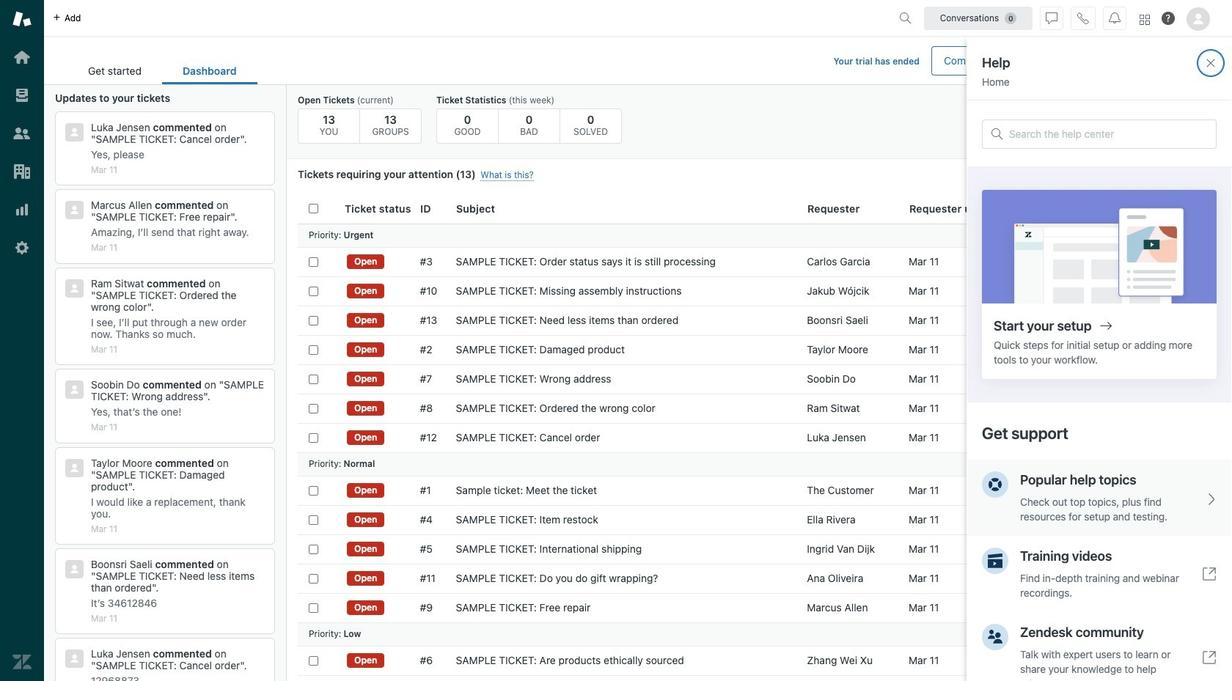 Task type: vqa. For each thing, say whether or not it's contained in the screenshot.
the Reporting icon
yes



Task type: describe. For each thing, give the bounding box(es) containing it.
zendesk products image
[[1140, 14, 1150, 25]]

main element
[[0, 0, 44, 681]]

get help image
[[1162, 12, 1175, 25]]

get started image
[[12, 48, 32, 67]]

views image
[[12, 86, 32, 105]]



Task type: locate. For each thing, give the bounding box(es) containing it.
None checkbox
[[309, 316, 318, 325], [309, 374, 318, 384], [309, 404, 318, 413], [309, 515, 318, 525], [309, 316, 318, 325], [309, 374, 318, 384], [309, 404, 318, 413], [309, 515, 318, 525]]

tab list
[[67, 57, 257, 84]]

Select All Tickets checkbox
[[309, 204, 318, 214]]

zendesk image
[[12, 653, 32, 672]]

reporting image
[[12, 200, 32, 219]]

button displays agent's chat status as invisible. image
[[1046, 12, 1058, 24]]

organizations image
[[12, 162, 32, 181]]

None checkbox
[[309, 257, 318, 267], [309, 286, 318, 296], [309, 345, 318, 355], [309, 433, 318, 443], [309, 486, 318, 495], [309, 545, 318, 554], [309, 574, 318, 583], [309, 603, 318, 613], [309, 656, 318, 666], [309, 257, 318, 267], [309, 286, 318, 296], [309, 345, 318, 355], [309, 433, 318, 443], [309, 486, 318, 495], [309, 545, 318, 554], [309, 574, 318, 583], [309, 603, 318, 613], [309, 656, 318, 666]]

grid
[[287, 194, 1232, 681]]

customers image
[[12, 124, 32, 143]]

admin image
[[12, 238, 32, 257]]

notifications image
[[1109, 12, 1121, 24]]

tab
[[67, 57, 162, 84]]

zendesk support image
[[12, 10, 32, 29]]



